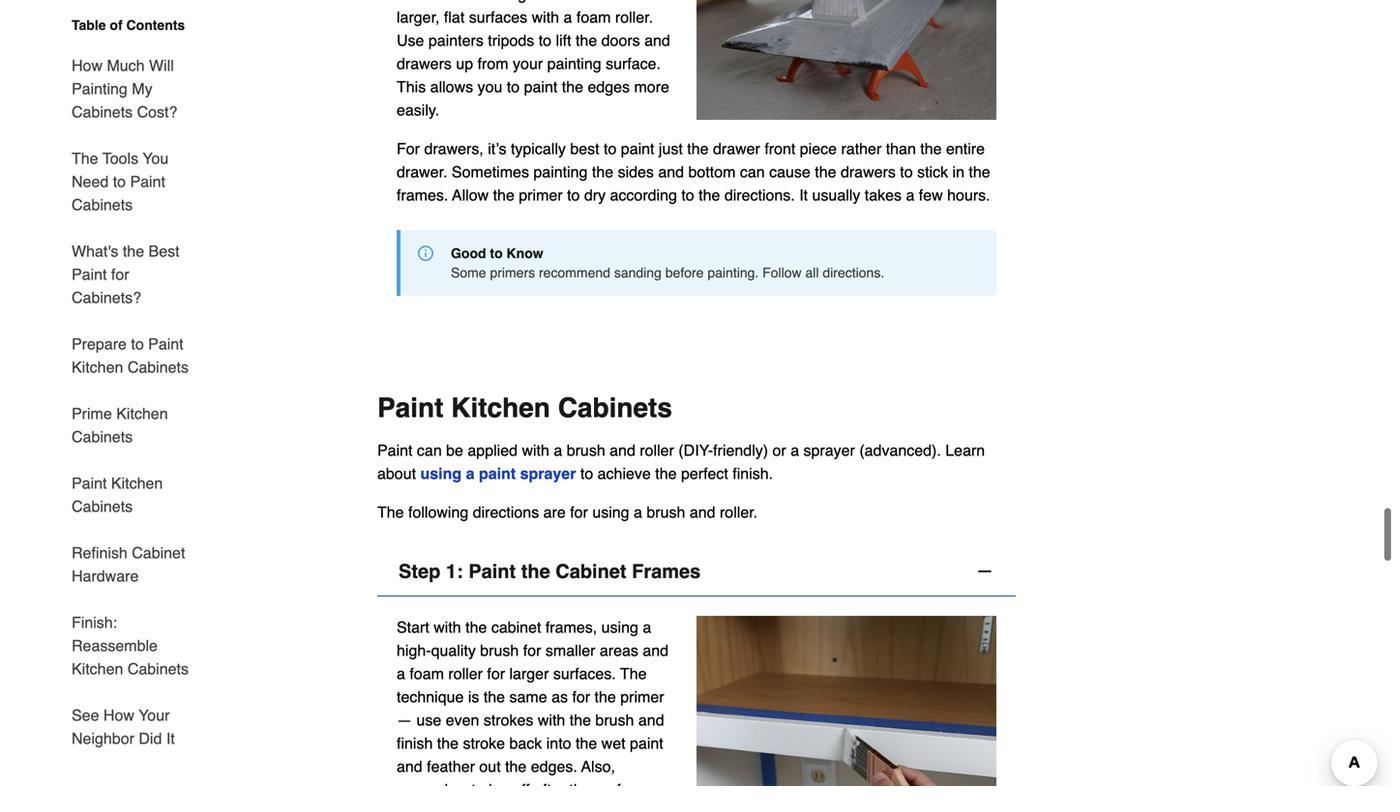 Task type: describe. For each thing, give the bounding box(es) containing it.
prime
[[72, 405, 112, 423]]

use
[[416, 711, 441, 729]]

a up using a paint sprayer to achieve the perfect finish.
[[554, 441, 562, 459]]

kitchen inside prepare to paint kitchen cabinets
[[72, 358, 123, 376]]

painting
[[534, 163, 588, 181]]

finish: reassemble kitchen cabinets link
[[72, 600, 201, 693]]

follow
[[763, 265, 802, 280]]

kitchen inside finish: reassemble kitchen cabinets
[[72, 660, 123, 678]]

finish
[[397, 735, 433, 753]]

the down surfaces.
[[595, 688, 616, 706]]

you
[[143, 149, 169, 167]]

brush down paint can be applied with a brush and roller (diy-friendly) or a sprayer (advanced). learn about
[[647, 503, 685, 521]]

tools
[[102, 149, 138, 167]]

edges.
[[531, 758, 577, 776]]

good to know some primers recommend sanding before painting. follow all directions.
[[451, 246, 885, 280]]

can inside paint can be applied with a brush and roller (diy-friendly) or a sprayer (advanced). learn about
[[417, 441, 442, 459]]

quality
[[431, 642, 476, 660]]

the down also, at the left bottom of page
[[569, 781, 591, 787]]

to inside good to know some primers recommend sanding before painting. follow all directions.
[[490, 246, 503, 261]]

takes
[[865, 186, 902, 204]]

a down frames
[[643, 619, 651, 636]]

the right just
[[687, 140, 709, 157]]

using a paint sprayer to achieve the perfect finish.
[[420, 465, 773, 483]]

usually
[[812, 186, 860, 204]]

prepare
[[72, 335, 127, 353]]

the up into
[[570, 711, 591, 729]]

a person painting small cabinet pieces white. image
[[697, 0, 997, 120]]

the following directions are for using a brush and roller.
[[377, 503, 758, 521]]

using for the following directions are for using a brush and roller.
[[592, 503, 629, 521]]

how inside see how your neighbor did it
[[103, 707, 134, 725]]

high-
[[397, 642, 431, 660]]

or
[[773, 441, 786, 459]]

reassemble
[[72, 637, 158, 655]]

according
[[610, 186, 677, 204]]

a down achieve
[[634, 503, 642, 521]]

—
[[397, 711, 412, 729]]

how much will painting my cabinets cost?
[[72, 57, 177, 121]]

sometimes
[[452, 163, 529, 181]]

cabinets inside prepare to paint kitchen cabinets
[[128, 358, 189, 376]]

sides
[[618, 163, 654, 181]]

will
[[149, 57, 174, 75]]

back
[[509, 735, 542, 753]]

how much will painting my cabinets cost? link
[[72, 43, 201, 135]]

refinish cabinet hardware link
[[72, 530, 201, 600]]

cabinets inside 'prime kitchen cabinets'
[[72, 428, 133, 446]]

info image
[[418, 246, 433, 261]]

bottom
[[688, 163, 736, 181]]

cabinets inside finish: reassemble kitchen cabinets
[[128, 660, 189, 678]]

strokes
[[484, 711, 534, 729]]

typically
[[511, 140, 566, 157]]

even
[[446, 711, 479, 729]]

much
[[107, 57, 145, 75]]

for right as
[[572, 688, 590, 706]]

cause
[[769, 163, 811, 181]]

cabinets inside the tools you need to paint cabinets
[[72, 196, 133, 214]]

areas
[[600, 642, 638, 660]]

hours.
[[947, 186, 990, 204]]

primer inside start with the cabinet frames, using a high-quality brush for smaller areas and a foam roller for larger surfaces. the technique is the same as for the primer — use even strokes with the brush and finish the stroke back into the wet paint and feather out the edges. also, remember to lay off after the
[[620, 688, 664, 706]]

using for start with the cabinet frames, using a high-quality brush for smaller areas and a foam roller for larger surfaces. the technique is the same as for the primer — use even strokes with the brush and finish the stroke back into the wet paint and feather out the edges. also, remember to lay off after the 
[[601, 619, 638, 636]]

paint inside paint can be applied with a brush and roller (diy-friendly) or a sprayer (advanced). learn about
[[377, 441, 413, 459]]

finish:
[[72, 614, 117, 632]]

for up larger
[[523, 642, 541, 660]]

best
[[149, 242, 180, 260]]

stick
[[917, 163, 948, 181]]

to right best
[[604, 140, 617, 157]]

your
[[139, 707, 170, 725]]

roller.
[[720, 503, 758, 521]]

stroke
[[463, 735, 505, 753]]

what's the best paint for cabinets?
[[72, 242, 180, 307]]

foam
[[410, 665, 444, 683]]

paint can be applied with a brush and roller (diy-friendly) or a sprayer (advanced). learn about
[[377, 441, 985, 483]]

sanding
[[614, 265, 662, 280]]

paint inside prepare to paint kitchen cabinets
[[148, 335, 183, 353]]

larger
[[509, 665, 549, 683]]

some
[[451, 265, 486, 280]]

off
[[513, 781, 530, 787]]

the tools you need to paint cabinets
[[72, 149, 169, 214]]

perfect
[[681, 465, 728, 483]]

2 vertical spatial with
[[538, 711, 565, 729]]

the for the tools you need to paint cabinets
[[72, 149, 98, 167]]

paint inside 'button'
[[469, 560, 516, 583]]

the down piece
[[815, 163, 836, 181]]

out
[[479, 758, 501, 776]]

the for the following directions are for using a brush and roller.
[[377, 503, 404, 521]]

same
[[509, 688, 547, 706]]

step 1: paint the cabinet frames
[[399, 560, 701, 583]]

the left perfect
[[655, 465, 677, 483]]

primer inside for drawers, it's typically best to paint just the drawer front piece rather than the entire drawer. sometimes painting the sides and bottom can cause the drawers to stick in the frames. allow the primer to dry according to the directions. it usually takes a few hours.
[[519, 186, 563, 204]]

a person painting cabinets white with a brush. image
[[697, 616, 997, 787]]

how inside how much will painting my cabinets cost?
[[72, 57, 103, 75]]

hardware
[[72, 567, 139, 585]]

for left larger
[[487, 665, 505, 683]]

a down applied
[[466, 465, 475, 483]]

is
[[468, 688, 479, 706]]

cabinets up refinish
[[72, 498, 133, 516]]

it inside see how your neighbor did it
[[166, 730, 175, 748]]

few
[[919, 186, 943, 204]]

to down bottom
[[682, 186, 694, 204]]

the inside 'button'
[[521, 560, 550, 583]]

cabinet inside 'button'
[[556, 560, 627, 583]]

front
[[765, 140, 796, 157]]

into
[[546, 735, 571, 753]]

minus image
[[975, 562, 995, 581]]

cabinets up achieve
[[558, 393, 672, 424]]

know
[[507, 246, 543, 261]]

for inside "what's the best paint for cabinets?"
[[111, 266, 129, 283]]

what's
[[72, 242, 118, 260]]

to inside the tools you need to paint cabinets
[[113, 173, 126, 191]]

a right 'or'
[[791, 441, 799, 459]]

the inside "what's the best paint for cabinets?"
[[123, 242, 144, 260]]

roller inside start with the cabinet frames, using a high-quality brush for smaller areas and a foam roller for larger surfaces. the technique is the same as for the primer — use even strokes with the brush and finish the stroke back into the wet paint and feather out the edges. also, remember to lay off after the
[[448, 665, 483, 683]]

than
[[886, 140, 916, 157]]

as
[[552, 688, 568, 706]]

are
[[543, 503, 566, 521]]

prime kitchen cabinets
[[72, 405, 168, 446]]

kitchen up applied
[[451, 393, 550, 424]]



Task type: vqa. For each thing, say whether or not it's contained in the screenshot.
Lighting & Ceiling Fans Link
no



Task type: locate. For each thing, give the bounding box(es) containing it.
also,
[[581, 758, 615, 776]]

see how your neighbor did it link
[[72, 693, 201, 751]]

drawers,
[[424, 140, 484, 157]]

0 vertical spatial roller
[[640, 441, 674, 459]]

the up need
[[72, 149, 98, 167]]

0 horizontal spatial the
[[72, 149, 98, 167]]

using down achieve
[[592, 503, 629, 521]]

the
[[687, 140, 709, 157], [920, 140, 942, 157], [592, 163, 614, 181], [815, 163, 836, 181], [969, 163, 990, 181], [493, 186, 515, 204], [699, 186, 720, 204], [123, 242, 144, 260], [655, 465, 677, 483], [521, 560, 550, 583], [466, 619, 487, 636], [484, 688, 505, 706], [595, 688, 616, 706], [570, 711, 591, 729], [437, 735, 459, 753], [576, 735, 597, 753], [505, 758, 527, 776], [569, 781, 591, 787]]

cabinet
[[132, 544, 185, 562], [556, 560, 627, 583]]

the up quality
[[466, 619, 487, 636]]

friendly)
[[713, 441, 768, 459]]

how
[[72, 57, 103, 75], [103, 707, 134, 725]]

using
[[420, 465, 462, 483], [592, 503, 629, 521], [601, 619, 638, 636]]

following
[[408, 503, 469, 521]]

it's
[[488, 140, 507, 157]]

step 1: paint the cabinet frames button
[[377, 547, 1016, 597]]

paint inside for drawers, it's typically best to paint just the drawer front piece rather than the entire drawer. sometimes painting the sides and bottom can cause the drawers to stick in the frames. allow the primer to dry according to the directions. it usually takes a few hours.
[[621, 140, 655, 157]]

0 vertical spatial the
[[72, 149, 98, 167]]

1 vertical spatial sprayer
[[520, 465, 576, 483]]

before
[[665, 265, 704, 280]]

table
[[72, 17, 106, 33]]

cabinets down need
[[72, 196, 133, 214]]

1 vertical spatial how
[[103, 707, 134, 725]]

the right in
[[969, 163, 990, 181]]

see
[[72, 707, 99, 725]]

1 horizontal spatial can
[[740, 163, 765, 181]]

the up the dry
[[592, 163, 614, 181]]

the up the feather
[[437, 735, 459, 753]]

paint right wet
[[630, 735, 663, 753]]

2 horizontal spatial the
[[620, 665, 647, 683]]

1 vertical spatial directions.
[[823, 265, 885, 280]]

wet
[[602, 735, 626, 753]]

0 horizontal spatial cabinet
[[132, 544, 185, 562]]

paint
[[130, 173, 165, 191], [72, 266, 107, 283], [148, 335, 183, 353], [377, 393, 444, 424], [377, 441, 413, 459], [72, 475, 107, 492], [469, 560, 516, 583]]

paint kitchen cabinets up applied
[[377, 393, 672, 424]]

cabinets up prime kitchen cabinets 'link'
[[128, 358, 189, 376]]

0 vertical spatial sprayer
[[804, 441, 855, 459]]

refinish cabinet hardware
[[72, 544, 185, 585]]

to left lay
[[472, 781, 484, 787]]

sprayer up are
[[520, 465, 576, 483]]

prime kitchen cabinets link
[[72, 391, 201, 461]]

table of contents
[[72, 17, 185, 33]]

about
[[377, 465, 416, 483]]

with up quality
[[434, 619, 461, 636]]

did
[[139, 730, 162, 748]]

roller left (diy-
[[640, 441, 674, 459]]

brush up using a paint sprayer to achieve the perfect finish.
[[567, 441, 605, 459]]

roller inside paint can be applied with a brush and roller (diy-friendly) or a sprayer (advanced). learn about
[[640, 441, 674, 459]]

paint kitchen cabinets inside paint kitchen cabinets link
[[72, 475, 163, 516]]

start with the cabinet frames, using a high-quality brush for smaller areas and a foam roller for larger surfaces. the technique is the same as for the primer — use even strokes with the brush and finish the stroke back into the wet paint and feather out the edges. also, remember to lay off after the 
[[397, 619, 669, 787]]

paint inside "what's the best paint for cabinets?"
[[72, 266, 107, 283]]

primers
[[490, 265, 535, 280]]

1 horizontal spatial it
[[799, 186, 808, 204]]

brush up wet
[[595, 711, 634, 729]]

smaller
[[546, 642, 595, 660]]

0 vertical spatial it
[[799, 186, 808, 204]]

1 horizontal spatial paint kitchen cabinets
[[377, 393, 672, 424]]

piece
[[800, 140, 837, 157]]

primer down areas
[[620, 688, 664, 706]]

the down 'sometimes'
[[493, 186, 515, 204]]

1 vertical spatial with
[[434, 619, 461, 636]]

drawers
[[841, 163, 896, 181]]

my
[[132, 80, 152, 98]]

2 vertical spatial paint
[[630, 735, 663, 753]]

painting.
[[708, 265, 759, 280]]

table of contents element
[[56, 15, 201, 751]]

frames,
[[546, 619, 597, 636]]

paint kitchen cabinets link
[[72, 461, 201, 530]]

feather
[[427, 758, 475, 776]]

in
[[953, 163, 965, 181]]

with
[[522, 441, 549, 459], [434, 619, 461, 636], [538, 711, 565, 729]]

to left achieve
[[580, 465, 593, 483]]

using a paint sprayer link
[[420, 465, 576, 483]]

can left the be
[[417, 441, 442, 459]]

for right are
[[570, 503, 588, 521]]

the inside the tools you need to paint cabinets
[[72, 149, 98, 167]]

cabinets down painting
[[72, 103, 133, 121]]

to
[[604, 140, 617, 157], [900, 163, 913, 181], [113, 173, 126, 191], [567, 186, 580, 204], [682, 186, 694, 204], [490, 246, 503, 261], [131, 335, 144, 353], [580, 465, 593, 483], [472, 781, 484, 787]]

the right is
[[484, 688, 505, 706]]

brush down the cabinet
[[480, 642, 519, 660]]

for
[[397, 140, 420, 157]]

how up "neighbor"
[[103, 707, 134, 725]]

paint down applied
[[479, 465, 516, 483]]

2 vertical spatial the
[[620, 665, 647, 683]]

cabinet up hardware
[[132, 544, 185, 562]]

with up into
[[538, 711, 565, 729]]

(diy-
[[679, 441, 713, 459]]

all
[[806, 265, 819, 280]]

to left the dry
[[567, 186, 580, 204]]

1 horizontal spatial the
[[377, 503, 404, 521]]

1 vertical spatial it
[[166, 730, 175, 748]]

to inside start with the cabinet frames, using a high-quality brush for smaller areas and a foam roller for larger surfaces. the technique is the same as for the primer — use even strokes with the brush and finish the stroke back into the wet paint and feather out the edges. also, remember to lay off after the
[[472, 781, 484, 787]]

prepare to paint kitchen cabinets link
[[72, 321, 201, 391]]

paint kitchen cabinets up refinish
[[72, 475, 163, 516]]

entire
[[946, 140, 985, 157]]

1 vertical spatial can
[[417, 441, 442, 459]]

a left few
[[906, 186, 915, 204]]

recommend
[[539, 265, 610, 280]]

kitchen down prime kitchen cabinets 'link'
[[111, 475, 163, 492]]

0 horizontal spatial sprayer
[[520, 465, 576, 483]]

best
[[570, 140, 599, 157]]

1 vertical spatial paint kitchen cabinets
[[72, 475, 163, 516]]

step
[[399, 560, 441, 583]]

to down tools
[[113, 173, 126, 191]]

kitchen
[[72, 358, 123, 376], [451, 393, 550, 424], [116, 405, 168, 423], [111, 475, 163, 492], [72, 660, 123, 678]]

a inside for drawers, it's typically best to paint just the drawer front piece rather than the entire drawer. sometimes painting the sides and bottom can cause the drawers to stick in the frames. allow the primer to dry according to the directions. it usually takes a few hours.
[[906, 186, 915, 204]]

primer down painting
[[519, 186, 563, 204]]

see how your neighbor did it
[[72, 707, 175, 748]]

the down areas
[[620, 665, 647, 683]]

kitchen down reassemble
[[72, 660, 123, 678]]

how up painting
[[72, 57, 103, 75]]

directions
[[473, 503, 539, 521]]

0 vertical spatial directions.
[[725, 186, 795, 204]]

1 vertical spatial paint
[[479, 465, 516, 483]]

paint inside the tools you need to paint cabinets
[[130, 173, 165, 191]]

0 vertical spatial can
[[740, 163, 765, 181]]

it inside for drawers, it's typically best to paint just the drawer front piece rather than the entire drawer. sometimes painting the sides and bottom can cause the drawers to stick in the frames. allow the primer to dry according to the directions. it usually takes a few hours.
[[799, 186, 808, 204]]

and
[[658, 163, 684, 181], [610, 441, 636, 459], [690, 503, 716, 521], [643, 642, 669, 660], [638, 711, 664, 729], [397, 758, 423, 776]]

of
[[110, 17, 123, 33]]

and inside for drawers, it's typically best to paint just the drawer front piece rather than the entire drawer. sometimes painting the sides and bottom can cause the drawers to stick in the frames. allow the primer to dry according to the directions. it usually takes a few hours.
[[658, 163, 684, 181]]

0 horizontal spatial directions.
[[725, 186, 795, 204]]

paint inside start with the cabinet frames, using a high-quality brush for smaller areas and a foam roller for larger surfaces. the technique is the same as for the primer — use even strokes with the brush and finish the stroke back into the wet paint and feather out the edges. also, remember to lay off after the
[[630, 735, 663, 753]]

directions. right all
[[823, 265, 885, 280]]

neighbor
[[72, 730, 134, 748]]

directions. down cause
[[725, 186, 795, 204]]

0 horizontal spatial roller
[[448, 665, 483, 683]]

2 vertical spatial using
[[601, 619, 638, 636]]

to down than
[[900, 163, 913, 181]]

1 vertical spatial using
[[592, 503, 629, 521]]

with inside paint can be applied with a brush and roller (diy-friendly) or a sprayer (advanced). learn about
[[522, 441, 549, 459]]

using down the be
[[420, 465, 462, 483]]

0 vertical spatial paint
[[621, 140, 655, 157]]

roller
[[640, 441, 674, 459], [448, 665, 483, 683]]

allow
[[452, 186, 489, 204]]

0 horizontal spatial paint kitchen cabinets
[[72, 475, 163, 516]]

directions. inside good to know some primers recommend sanding before painting. follow all directions.
[[823, 265, 885, 280]]

1 vertical spatial roller
[[448, 665, 483, 683]]

paint up sides
[[621, 140, 655, 157]]

what's the best paint for cabinets? link
[[72, 228, 201, 321]]

sprayer right 'or'
[[804, 441, 855, 459]]

sprayer inside paint can be applied with a brush and roller (diy-friendly) or a sprayer (advanced). learn about
[[804, 441, 855, 459]]

painting
[[72, 80, 128, 98]]

after
[[534, 781, 565, 787]]

1:
[[446, 560, 463, 583]]

kitchen right prime
[[116, 405, 168, 423]]

and inside paint can be applied with a brush and roller (diy-friendly) or a sprayer (advanced). learn about
[[610, 441, 636, 459]]

the down bottom
[[699, 186, 720, 204]]

the tools you need to paint cabinets link
[[72, 135, 201, 228]]

0 horizontal spatial primer
[[519, 186, 563, 204]]

drawer.
[[397, 163, 447, 181]]

cabinets inside how much will painting my cabinets cost?
[[72, 103, 133, 121]]

contents
[[126, 17, 185, 33]]

to inside prepare to paint kitchen cabinets
[[131, 335, 144, 353]]

1 horizontal spatial primer
[[620, 688, 664, 706]]

a left foam
[[397, 665, 405, 683]]

with right applied
[[522, 441, 549, 459]]

for up cabinets?
[[111, 266, 129, 283]]

frames
[[632, 560, 701, 583]]

can down drawer
[[740, 163, 765, 181]]

for drawers, it's typically best to paint just the drawer front piece rather than the entire drawer. sometimes painting the sides and bottom can cause the drawers to stick in the frames. allow the primer to dry according to the directions. it usually takes a few hours.
[[397, 140, 990, 204]]

the up also, at the left bottom of page
[[576, 735, 597, 753]]

surfaces.
[[553, 665, 616, 683]]

0 vertical spatial with
[[522, 441, 549, 459]]

kitchen inside paint kitchen cabinets link
[[111, 475, 163, 492]]

cabinets up your
[[128, 660, 189, 678]]

(advanced).
[[860, 441, 941, 459]]

the up 'stick'
[[920, 140, 942, 157]]

1 vertical spatial the
[[377, 503, 404, 521]]

0 vertical spatial paint kitchen cabinets
[[377, 393, 672, 424]]

directions. inside for drawers, it's typically best to paint just the drawer front piece rather than the entire drawer. sometimes painting the sides and bottom can cause the drawers to stick in the frames. allow the primer to dry according to the directions. it usually takes a few hours.
[[725, 186, 795, 204]]

the up "off"
[[505, 758, 527, 776]]

cabinets down prime
[[72, 428, 133, 446]]

the up the cabinet
[[521, 560, 550, 583]]

to up primers
[[490, 246, 503, 261]]

using up areas
[[601, 619, 638, 636]]

1 horizontal spatial roller
[[640, 441, 674, 459]]

good
[[451, 246, 486, 261]]

cabinet inside refinish cabinet hardware
[[132, 544, 185, 562]]

0 vertical spatial using
[[420, 465, 462, 483]]

cabinet
[[491, 619, 541, 636]]

0 horizontal spatial it
[[166, 730, 175, 748]]

0 vertical spatial how
[[72, 57, 103, 75]]

1 vertical spatial primer
[[620, 688, 664, 706]]

0 vertical spatial primer
[[519, 186, 563, 204]]

kitchen down the prepare in the top left of the page
[[72, 358, 123, 376]]

it right did
[[166, 730, 175, 748]]

brush inside paint can be applied with a brush and roller (diy-friendly) or a sprayer (advanced). learn about
[[567, 441, 605, 459]]

the left best on the top
[[123, 242, 144, 260]]

to right the prepare in the top left of the page
[[131, 335, 144, 353]]

the inside start with the cabinet frames, using a high-quality brush for smaller areas and a foam roller for larger surfaces. the technique is the same as for the primer — use even strokes with the brush and finish the stroke back into the wet paint and feather out the edges. also, remember to lay off after the
[[620, 665, 647, 683]]

brush
[[567, 441, 605, 459], [647, 503, 685, 521], [480, 642, 519, 660], [595, 711, 634, 729]]

1 horizontal spatial sprayer
[[804, 441, 855, 459]]

0 horizontal spatial can
[[417, 441, 442, 459]]

applied
[[468, 441, 518, 459]]

refinish
[[72, 544, 128, 562]]

1 horizontal spatial cabinet
[[556, 560, 627, 583]]

1 horizontal spatial directions.
[[823, 265, 885, 280]]

kitchen inside 'prime kitchen cabinets'
[[116, 405, 168, 423]]

cabinet up frames,
[[556, 560, 627, 583]]

start
[[397, 619, 429, 636]]

using inside start with the cabinet frames, using a high-quality brush for smaller areas and a foam roller for larger surfaces. the technique is the same as for the primer — use even strokes with the brush and finish the stroke back into the wet paint and feather out the edges. also, remember to lay off after the
[[601, 619, 638, 636]]

cost?
[[137, 103, 177, 121]]

sprayer
[[804, 441, 855, 459], [520, 465, 576, 483]]

finish: reassemble kitchen cabinets
[[72, 614, 189, 678]]

be
[[446, 441, 463, 459]]

roller up is
[[448, 665, 483, 683]]

it down cause
[[799, 186, 808, 204]]

the down the about
[[377, 503, 404, 521]]

can inside for drawers, it's typically best to paint just the drawer front piece rather than the entire drawer. sometimes painting the sides and bottom can cause the drawers to stick in the frames. allow the primer to dry according to the directions. it usually takes a few hours.
[[740, 163, 765, 181]]

learn
[[946, 441, 985, 459]]



